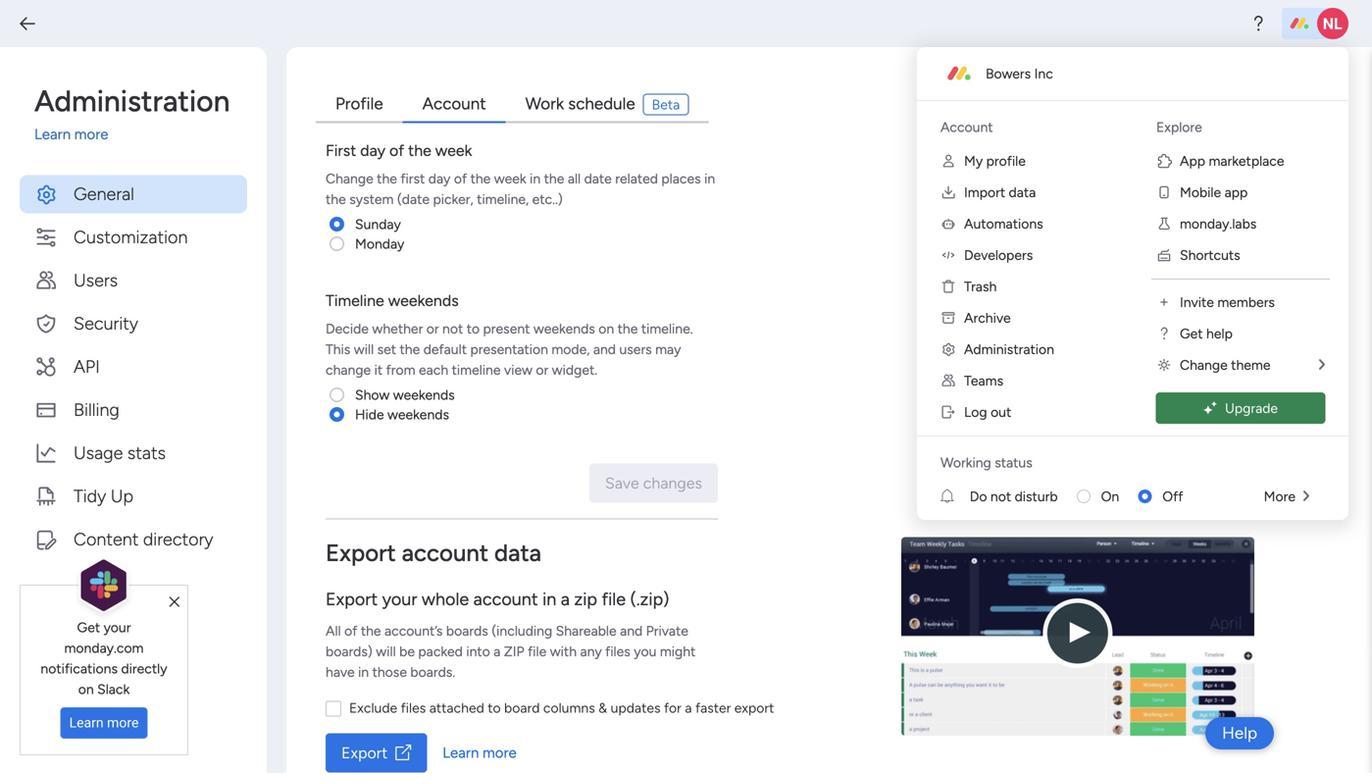 Task type: vqa. For each thing, say whether or not it's contained in the screenshot.
the left Account
yes



Task type: describe. For each thing, give the bounding box(es) containing it.
1 vertical spatial account
[[474, 589, 538, 610]]

be
[[399, 643, 415, 660]]

(.zip)
[[630, 589, 670, 610]]

(date
[[397, 191, 430, 208]]

get help image
[[1157, 326, 1173, 341]]

in up etc..)
[[530, 170, 541, 187]]

1 vertical spatial files
[[401, 700, 426, 716]]

upgrade button
[[1156, 393, 1326, 424]]

timeline weekends
[[326, 291, 459, 310]]

log out image
[[941, 404, 957, 420]]

might
[[660, 643, 696, 660]]

change theme
[[1180, 357, 1271, 373]]

the left system
[[326, 191, 346, 208]]

timeline
[[452, 362, 501, 378]]

export button
[[326, 734, 427, 773]]

your for export
[[382, 589, 417, 610]]

boards.
[[411, 664, 456, 681]]

export your whole account in a zip file (.zip)
[[326, 589, 670, 610]]

timeline.
[[642, 320, 693, 337]]

v2 export image
[[396, 745, 411, 761]]

it
[[375, 362, 383, 378]]

status
[[995, 454, 1033, 471]]

&
[[599, 700, 608, 716]]

security button
[[20, 305, 247, 343]]

view
[[504, 362, 533, 378]]

set
[[377, 341, 396, 358]]

mobile app
[[1180, 184, 1248, 201]]

export for export account data
[[326, 539, 396, 567]]

files inside all of the account's boards (including shareable and private boards) will be packed into a zip file with any files you might have in those boards.
[[606, 643, 631, 660]]

users button
[[20, 262, 247, 300]]

notifications
[[41, 660, 118, 677]]

noah lott image
[[1318, 8, 1349, 39]]

learn more button
[[60, 707, 148, 739]]

invite
[[1180, 294, 1215, 311]]

0 vertical spatial week
[[435, 141, 472, 160]]

my profile link
[[925, 145, 1126, 177]]

app
[[1225, 184, 1248, 201]]

get for help
[[1180, 325, 1204, 342]]

usage stats
[[74, 443, 166, 464]]

users
[[74, 270, 118, 291]]

shortcuts
[[1180, 247, 1241, 263]]

will inside decide whether or not to present weekends on the timeline. this will set the default presentation mode, and users may change it from each timeline view or widget.
[[354, 341, 374, 358]]

weekends for show weekends
[[393, 387, 455, 403]]

more for the rightmost learn more link
[[483, 744, 517, 762]]

upgrade
[[1226, 400, 1279, 417]]

0 horizontal spatial account
[[423, 94, 486, 114]]

the left the all on the left top
[[544, 170, 565, 187]]

explore
[[1157, 119, 1203, 135]]

usage
[[74, 443, 123, 464]]

archive
[[965, 310, 1011, 326]]

on inside decide whether or not to present weekends on the timeline. this will set the default presentation mode, and users may change it from each timeline view or widget.
[[599, 320, 614, 337]]

1 horizontal spatial list arrow image
[[1320, 358, 1326, 372]]

users
[[620, 341, 652, 358]]

out
[[991, 404, 1012, 420]]

2 vertical spatial learn
[[443, 744, 479, 762]]

all
[[326, 623, 341, 639]]

learn inside button
[[69, 715, 104, 731]]

archive image
[[941, 310, 957, 326]]

first day of the week
[[326, 141, 472, 160]]

the up users
[[618, 320, 638, 337]]

more
[[1265, 488, 1296, 505]]

administration link
[[925, 334, 1126, 365]]

trash link
[[925, 271, 1126, 302]]

present
[[483, 320, 530, 337]]

log
[[965, 404, 988, 420]]

billing button
[[20, 391, 247, 429]]

up
[[111, 486, 134, 507]]

import data link
[[925, 177, 1126, 208]]

app marketplace
[[1180, 153, 1285, 169]]

exclude files attached to board columns & updates for a faster export
[[349, 700, 775, 716]]

faster
[[696, 700, 731, 716]]

content directory button
[[20, 521, 247, 559]]

zip
[[574, 589, 598, 610]]

teams link
[[925, 365, 1126, 396]]

mobile app image
[[1157, 184, 1173, 200]]

the up system
[[377, 170, 397, 187]]

2 vertical spatial a
[[685, 700, 692, 716]]

default
[[424, 341, 467, 358]]

1 horizontal spatial not
[[991, 488, 1012, 505]]

stats
[[127, 443, 166, 464]]

weekends inside decide whether or not to present weekends on the timeline. this will set the default presentation mode, and users may change it from each timeline view or widget.
[[534, 320, 595, 337]]

(including
[[492, 623, 553, 639]]

1 vertical spatial account
[[941, 119, 994, 135]]

automations
[[965, 215, 1044, 232]]

of inside the change the first day of the week in the all date related places in the system (date picker, timeline, etc..)
[[454, 170, 467, 187]]

slack
[[97, 681, 130, 698]]

and inside decide whether or not to present weekends on the timeline. this will set the default presentation mode, and users may change it from each timeline view or widget.
[[594, 341, 616, 358]]

change theme image
[[1157, 357, 1173, 373]]

0 vertical spatial of
[[390, 141, 404, 160]]

change for change the first day of the week in the all date related places in the system (date picker, timeline, etc..)
[[326, 170, 374, 187]]

and inside all of the account's boards (including shareable and private boards) will be packed into a zip file with any files you might have in those boards.
[[620, 623, 643, 639]]

0 horizontal spatial dapulse x slim image
[[169, 594, 180, 611]]

all of the account's boards (including shareable and private boards) will be packed into a zip file with any files you might have in those boards.
[[326, 623, 696, 681]]

change the first day of the week in the all date related places in the system (date picker, timeline, etc..)
[[326, 170, 715, 208]]

timeline,
[[477, 191, 529, 208]]

on inside get your monday.com notifications directly on slack
[[78, 681, 94, 698]]

trash image
[[941, 279, 957, 294]]

bowers inc
[[986, 65, 1054, 82]]

import data
[[965, 184, 1037, 201]]

timeline
[[326, 291, 384, 310]]

members
[[1218, 294, 1276, 311]]

0 vertical spatial day
[[360, 141, 386, 160]]

invite members image
[[1157, 294, 1173, 310]]

in inside all of the account's boards (including shareable and private boards) will be packed into a zip file with any files you might have in those boards.
[[358, 664, 369, 681]]

change
[[326, 362, 371, 378]]

0 vertical spatial or
[[427, 320, 439, 337]]

picker,
[[433, 191, 474, 208]]

file inside all of the account's boards (including shareable and private boards) will be packed into a zip file with any files you might have in those boards.
[[528, 643, 547, 660]]

help button
[[1206, 717, 1275, 750]]

administration for administration
[[965, 341, 1055, 358]]

api button
[[20, 348, 247, 386]]

weekends for hide weekends
[[388, 406, 449, 423]]

monday.labs image
[[1157, 216, 1173, 232]]

not inside decide whether or not to present weekends on the timeline. this will set the default presentation mode, and users may change it from each timeline view or widget.
[[443, 320, 463, 337]]

0 vertical spatial a
[[561, 589, 570, 610]]

decide
[[326, 320, 369, 337]]

in left zip
[[543, 589, 557, 610]]

for
[[664, 700, 682, 716]]

0 vertical spatial learn more link
[[34, 124, 247, 146]]

account's
[[385, 623, 443, 639]]

day inside the change the first day of the week in the all date related places in the system (date picker, timeline, etc..)
[[429, 170, 451, 187]]

0 vertical spatial data
[[1009, 184, 1037, 201]]

1 horizontal spatial learn more link
[[443, 742, 517, 764]]

directory
[[143, 529, 213, 550]]

whole
[[422, 589, 469, 610]]

monday.labs
[[1180, 215, 1257, 232]]

0 vertical spatial account
[[402, 539, 489, 567]]



Task type: locate. For each thing, give the bounding box(es) containing it.
1 horizontal spatial get
[[1180, 325, 1204, 342]]

2 vertical spatial more
[[483, 744, 517, 762]]

get right get help icon
[[1180, 325, 1204, 342]]

1 horizontal spatial file
[[602, 589, 626, 610]]

0 vertical spatial dapulse x slim image
[[1226, 551, 1239, 570]]

show
[[355, 387, 390, 403]]

schedule
[[568, 94, 636, 114]]

work schedule
[[526, 94, 636, 114]]

tidy up
[[74, 486, 134, 507]]

1 horizontal spatial account
[[941, 119, 994, 135]]

0 vertical spatial learn more
[[69, 715, 139, 731]]

2 horizontal spatial a
[[685, 700, 692, 716]]

import data image
[[941, 184, 957, 200]]

0 vertical spatial on
[[599, 320, 614, 337]]

1 vertical spatial or
[[536, 362, 549, 378]]

data down my profile link
[[1009, 184, 1037, 201]]

week up timeline,
[[494, 170, 527, 187]]

0 horizontal spatial and
[[594, 341, 616, 358]]

week down account link
[[435, 141, 472, 160]]

0 vertical spatial export
[[326, 539, 396, 567]]

list arrow image
[[1320, 358, 1326, 372], [1304, 489, 1310, 503]]

1 vertical spatial week
[[494, 170, 527, 187]]

dapulse x slim image
[[1226, 551, 1239, 570], [169, 594, 180, 611]]

the up first
[[408, 141, 432, 160]]

log out
[[965, 404, 1012, 420]]

0 horizontal spatial list arrow image
[[1304, 489, 1310, 503]]

do
[[970, 488, 988, 505]]

not
[[443, 320, 463, 337], [991, 488, 1012, 505]]

more down slack
[[107, 715, 139, 731]]

1 vertical spatial get
[[77, 619, 100, 636]]

0 horizontal spatial to
[[467, 320, 480, 337]]

do not disturb
[[970, 488, 1058, 505]]

learn more for the rightmost learn more link
[[443, 744, 517, 762]]

with
[[550, 643, 577, 660]]

on
[[599, 320, 614, 337], [78, 681, 94, 698]]

archive link
[[925, 302, 1126, 334]]

places
[[662, 170, 701, 187]]

security
[[74, 313, 138, 334]]

learn more down slack
[[69, 715, 139, 731]]

0 horizontal spatial administration
[[34, 83, 230, 119]]

weekends down the each
[[393, 387, 455, 403]]

list arrow image right more
[[1304, 489, 1310, 503]]

my profile image
[[941, 153, 957, 169]]

1 vertical spatial list arrow image
[[1304, 489, 1310, 503]]

on left timeline.
[[599, 320, 614, 337]]

theme
[[1232, 357, 1271, 373]]

zip
[[504, 643, 525, 660]]

customization
[[74, 227, 188, 248]]

0 vertical spatial more
[[74, 126, 108, 143]]

file right zip
[[602, 589, 626, 610]]

from
[[386, 362, 416, 378]]

general button
[[20, 175, 247, 213]]

1 horizontal spatial will
[[376, 643, 396, 660]]

my profile
[[965, 153, 1026, 169]]

administration down archive "link"
[[965, 341, 1055, 358]]

day
[[360, 141, 386, 160], [429, 170, 451, 187]]

0 vertical spatial learn
[[34, 126, 71, 143]]

1 horizontal spatial administration
[[965, 341, 1055, 358]]

weekends for timeline weekends
[[388, 291, 459, 310]]

0 vertical spatial get
[[1180, 325, 1204, 342]]

1 horizontal spatial on
[[599, 320, 614, 337]]

2 vertical spatial export
[[341, 744, 388, 762]]

your for get
[[104, 619, 131, 636]]

0 vertical spatial file
[[602, 589, 626, 610]]

day up picker,
[[429, 170, 451, 187]]

weekends up whether
[[388, 291, 459, 310]]

1 horizontal spatial day
[[429, 170, 451, 187]]

more inside the 'administration learn more'
[[74, 126, 108, 143]]

0 horizontal spatial file
[[528, 643, 547, 660]]

learn more for learn more button
[[69, 715, 139, 731]]

import
[[965, 184, 1006, 201]]

profile
[[336, 94, 383, 114]]

1 horizontal spatial change
[[1180, 357, 1228, 373]]

the up timeline,
[[471, 170, 491, 187]]

your up "account's"
[[382, 589, 417, 610]]

a inside all of the account's boards (including shareable and private boards) will be packed into a zip file with any files you might have in those boards.
[[494, 643, 501, 660]]

administration image
[[941, 341, 957, 357]]

trash
[[965, 278, 997, 295]]

and
[[594, 341, 616, 358], [620, 623, 643, 639]]

api
[[74, 356, 100, 377]]

account
[[423, 94, 486, 114], [941, 119, 994, 135]]

a right for
[[685, 700, 692, 716]]

1 vertical spatial dapulse x slim image
[[169, 594, 180, 611]]

columns
[[544, 700, 595, 716]]

0 horizontal spatial your
[[104, 619, 131, 636]]

weekends up mode,
[[534, 320, 595, 337]]

or right view
[[536, 362, 549, 378]]

0 vertical spatial files
[[606, 643, 631, 660]]

1 horizontal spatial or
[[536, 362, 549, 378]]

date
[[584, 170, 612, 187]]

help
[[1223, 723, 1258, 743]]

1 horizontal spatial learn more
[[443, 744, 517, 762]]

export for export
[[341, 744, 388, 762]]

0 horizontal spatial day
[[360, 141, 386, 160]]

exclude
[[349, 700, 398, 716]]

more down board
[[483, 744, 517, 762]]

1 vertical spatial learn more link
[[443, 742, 517, 764]]

get up monday.com
[[77, 619, 100, 636]]

the inside all of the account's boards (including shareable and private boards) will be packed into a zip file with any files you might have in those boards.
[[361, 623, 381, 639]]

usage stats button
[[20, 434, 247, 472]]

0 horizontal spatial week
[[435, 141, 472, 160]]

packed
[[418, 643, 463, 660]]

updates
[[611, 700, 661, 716]]

0 horizontal spatial will
[[354, 341, 374, 358]]

those
[[372, 664, 407, 681]]

bowers
[[986, 65, 1032, 82]]

weekends
[[388, 291, 459, 310], [534, 320, 595, 337], [393, 387, 455, 403], [388, 406, 449, 423]]

the up from
[[400, 341, 420, 358]]

your inside get your monday.com notifications directly on slack
[[104, 619, 131, 636]]

presentation
[[470, 341, 548, 358]]

1 vertical spatial more
[[107, 715, 139, 731]]

1 horizontal spatial your
[[382, 589, 417, 610]]

0 horizontal spatial learn more
[[69, 715, 139, 731]]

general
[[74, 183, 134, 205]]

1 horizontal spatial week
[[494, 170, 527, 187]]

change down get help
[[1180, 357, 1228, 373]]

0 vertical spatial not
[[443, 320, 463, 337]]

change inside the change the first day of the week in the all date related places in the system (date picker, timeline, etc..)
[[326, 170, 374, 187]]

content
[[74, 529, 139, 550]]

get for your
[[77, 619, 100, 636]]

2 vertical spatial of
[[345, 623, 358, 639]]

your
[[382, 589, 417, 610], [104, 619, 131, 636]]

profile link
[[316, 86, 403, 123]]

in right places
[[705, 170, 715, 187]]

1 vertical spatial to
[[488, 700, 501, 716]]

of up picker,
[[454, 170, 467, 187]]

and left users
[[594, 341, 616, 358]]

whether
[[372, 320, 423, 337]]

1 vertical spatial a
[[494, 643, 501, 660]]

1 horizontal spatial of
[[390, 141, 404, 160]]

0 vertical spatial change
[[326, 170, 374, 187]]

of
[[390, 141, 404, 160], [454, 170, 467, 187], [345, 623, 358, 639]]

change for change theme
[[1180, 357, 1228, 373]]

you
[[634, 643, 657, 660]]

tidy
[[74, 486, 106, 507]]

invite members
[[1180, 294, 1276, 311]]

2 horizontal spatial of
[[454, 170, 467, 187]]

mobile
[[1180, 184, 1222, 201]]

1 horizontal spatial files
[[606, 643, 631, 660]]

list arrow image right "theme"
[[1320, 358, 1326, 372]]

0 vertical spatial your
[[382, 589, 417, 610]]

v2 surfce notifications image
[[941, 486, 970, 507]]

account up my
[[941, 119, 994, 135]]

1 vertical spatial administration
[[965, 341, 1055, 358]]

and up you
[[620, 623, 643, 639]]

will left the set
[[354, 341, 374, 358]]

or up the default on the left of page
[[427, 320, 439, 337]]

more inside button
[[107, 715, 139, 731]]

this
[[326, 341, 351, 358]]

decide whether or not to present weekends on the timeline. this will set the default presentation mode, and users may change it from each timeline view or widget.
[[326, 320, 693, 378]]

files
[[606, 643, 631, 660], [401, 700, 426, 716]]

0 horizontal spatial learn more link
[[34, 124, 247, 146]]

0 vertical spatial administration
[[34, 83, 230, 119]]

0 vertical spatial account
[[423, 94, 486, 114]]

1 horizontal spatial a
[[561, 589, 570, 610]]

0 horizontal spatial on
[[78, 681, 94, 698]]

0 horizontal spatial a
[[494, 643, 501, 660]]

change down first
[[326, 170, 374, 187]]

attached
[[430, 700, 485, 716]]

0 vertical spatial to
[[467, 320, 480, 337]]

upgrade stars new image
[[1204, 401, 1218, 415]]

to left board
[[488, 700, 501, 716]]

to left present
[[467, 320, 480, 337]]

files right any
[[606, 643, 631, 660]]

1 horizontal spatial data
[[1009, 184, 1037, 201]]

your up monday.com
[[104, 619, 131, 636]]

will
[[354, 341, 374, 358], [376, 643, 396, 660]]

monday
[[355, 236, 405, 252]]

help image
[[1249, 14, 1269, 33]]

1 vertical spatial learn more
[[443, 744, 517, 762]]

get help
[[1180, 325, 1233, 342]]

more link
[[1249, 481, 1326, 512]]

board
[[504, 700, 540, 716]]

0 vertical spatial list arrow image
[[1320, 358, 1326, 372]]

work
[[526, 94, 564, 114]]

1 vertical spatial on
[[78, 681, 94, 698]]

working
[[941, 454, 992, 471]]

of up first
[[390, 141, 404, 160]]

of right all
[[345, 623, 358, 639]]

1 vertical spatial day
[[429, 170, 451, 187]]

not up the default on the left of page
[[443, 320, 463, 337]]

more for learn more button
[[107, 715, 139, 731]]

1 horizontal spatial and
[[620, 623, 643, 639]]

mode,
[[552, 341, 590, 358]]

not right do
[[991, 488, 1012, 505]]

learn more link up general button
[[34, 124, 247, 146]]

shortcuts image
[[1157, 247, 1173, 263]]

will up those
[[376, 643, 396, 660]]

on down notifications
[[78, 681, 94, 698]]

show weekends
[[355, 387, 455, 403]]

or
[[427, 320, 439, 337], [536, 362, 549, 378]]

customization button
[[20, 218, 247, 257]]

a
[[561, 589, 570, 610], [494, 643, 501, 660], [685, 700, 692, 716]]

files right the exclude
[[401, 700, 426, 716]]

the up boards)
[[361, 623, 381, 639]]

each
[[419, 362, 449, 378]]

account up whole
[[402, 539, 489, 567]]

1 vertical spatial will
[[376, 643, 396, 660]]

system
[[350, 191, 394, 208]]

data up export your whole account in a zip file (.zip)
[[495, 539, 542, 567]]

of inside all of the account's boards (including shareable and private boards) will be packed into a zip file with any files you might have in those boards.
[[345, 623, 358, 639]]

list arrow image inside more link
[[1304, 489, 1310, 503]]

1 vertical spatial your
[[104, 619, 131, 636]]

export for export your whole account in a zip file (.zip)
[[326, 589, 378, 610]]

boards)
[[326, 643, 373, 660]]

1 horizontal spatial to
[[488, 700, 501, 716]]

1 vertical spatial change
[[1180, 357, 1228, 373]]

first
[[401, 170, 425, 187]]

0 horizontal spatial change
[[326, 170, 374, 187]]

day right first
[[360, 141, 386, 160]]

teams image
[[941, 373, 957, 389]]

will inside all of the account's boards (including shareable and private boards) will be packed into a zip file with any files you might have in those boards.
[[376, 643, 396, 660]]

1 vertical spatial file
[[528, 643, 547, 660]]

0 horizontal spatial not
[[443, 320, 463, 337]]

automations image
[[941, 216, 957, 232]]

0 horizontal spatial or
[[427, 320, 439, 337]]

1 vertical spatial learn
[[69, 715, 104, 731]]

learn more inside button
[[69, 715, 139, 731]]

get your monday.com notifications directly on slack
[[41, 619, 167, 698]]

export
[[735, 700, 775, 716]]

1 vertical spatial of
[[454, 170, 467, 187]]

week inside the change the first day of the week in the all date related places in the system (date picker, timeline, etc..)
[[494, 170, 527, 187]]

1 vertical spatial data
[[495, 539, 542, 567]]

learn more link down "attached"
[[443, 742, 517, 764]]

in right have
[[358, 664, 369, 681]]

file right the zip
[[528, 643, 547, 660]]

1 vertical spatial and
[[620, 623, 643, 639]]

0 horizontal spatial get
[[77, 619, 100, 636]]

account up (including
[[474, 589, 538, 610]]

developers image
[[941, 247, 957, 263]]

a left the zip
[[494, 643, 501, 660]]

export inside button
[[341, 744, 388, 762]]

1 horizontal spatial dapulse x slim image
[[1226, 551, 1239, 570]]

get inside get your monday.com notifications directly on slack
[[77, 619, 100, 636]]

more up general on the top of the page
[[74, 126, 108, 143]]

account up first day of the week
[[423, 94, 486, 114]]

profile
[[987, 153, 1026, 169]]

0 horizontal spatial files
[[401, 700, 426, 716]]

back to workspace image
[[18, 14, 37, 33]]

1 vertical spatial not
[[991, 488, 1012, 505]]

have
[[326, 664, 355, 681]]

1 vertical spatial export
[[326, 589, 378, 610]]

administration for administration learn more
[[34, 83, 230, 119]]

marketplace
[[1209, 153, 1285, 169]]

administration up general button
[[34, 83, 230, 119]]

to inside decide whether or not to present weekends on the timeline. this will set the default presentation mode, and users may change it from each timeline view or widget.
[[467, 320, 480, 337]]

weekends down show weekends
[[388, 406, 449, 423]]

0 horizontal spatial data
[[495, 539, 542, 567]]

to
[[467, 320, 480, 337], [488, 700, 501, 716]]

etc..)
[[532, 191, 563, 208]]

learn more down "attached"
[[443, 744, 517, 762]]

a left zip
[[561, 589, 570, 610]]

shareable
[[556, 623, 617, 639]]

0 vertical spatial will
[[354, 341, 374, 358]]

learn inside the 'administration learn more'
[[34, 126, 71, 143]]



